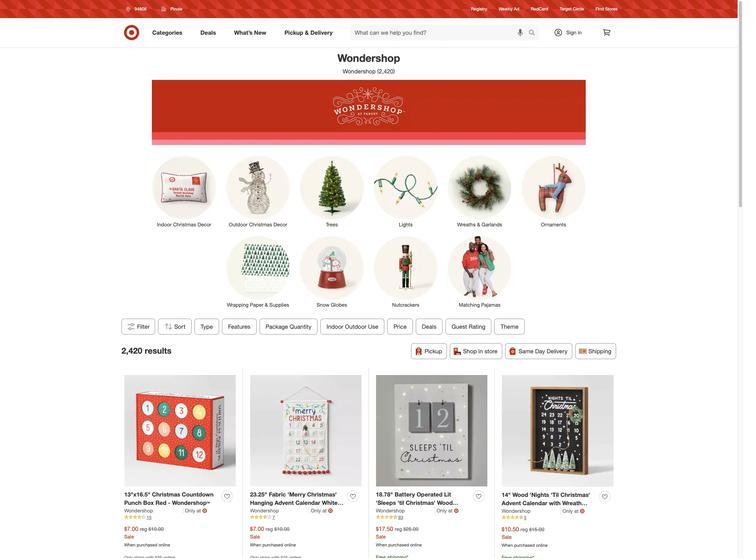 Task type: describe. For each thing, give the bounding box(es) containing it.
23.25" fabric 'merry christmas' hanging advent calendar white - wondershop™
[[250, 491, 342, 515]]

snow
[[317, 302, 330, 308]]

at for with
[[575, 508, 579, 514]]

online for with
[[537, 543, 548, 548]]

$17.50
[[376, 526, 394, 533]]

search
[[526, 30, 543, 37]]

wood inside 14" wood 'nights 'til christmas' advent calendar with wreath counter black/white - wondershop™
[[513, 492, 529, 499]]

sort button
[[158, 319, 192, 335]]

wood inside 18.78" battery operated lit 'sleeps 'til christmas' wood countdown sign cream - wondershop™
[[438, 500, 453, 507]]

when for 18.78" battery operated lit 'sleeps 'til christmas' wood countdown sign cream - wondershop™
[[376, 543, 388, 548]]

wondershop™ inside 13"x16.5" christmas countdown punch box red - wondershop™
[[172, 500, 210, 507]]

23.25"
[[250, 491, 268, 498]]

at for wood
[[449, 508, 453, 514]]

delivery for pickup & delivery
[[311, 29, 333, 36]]

nutcrackers link
[[369, 235, 443, 309]]

price
[[394, 323, 407, 331]]

wondershop link for christmas
[[124, 507, 184, 515]]

outdoor christmas decor link
[[221, 155, 295, 228]]

registry link
[[472, 6, 488, 12]]

wondershop link for fabric
[[250, 507, 310, 515]]

$7.00 reg $10.00 sale when purchased online for box
[[124, 526, 170, 548]]

type
[[201, 323, 213, 331]]

search button
[[526, 25, 543, 42]]

sale for 18.78" battery operated lit 'sleeps 'til christmas' wood countdown sign cream - wondershop™
[[376, 534, 386, 540]]

1 horizontal spatial sign
[[567, 29, 577, 35]]

18.78" battery operated lit 'sleeps 'til christmas' wood countdown sign cream - wondershop™ link
[[376, 491, 471, 523]]

¬ for 13"x16.5" christmas countdown punch box red - wondershop™
[[203, 507, 207, 515]]

christmas' inside 18.78" battery operated lit 'sleeps 'til christmas' wood countdown sign cream - wondershop™
[[406, 500, 436, 507]]

battery
[[395, 491, 415, 498]]

lights
[[399, 222, 413, 228]]

fabric
[[269, 491, 286, 498]]

7
[[273, 515, 275, 520]]

target
[[560, 6, 572, 12]]

guest
[[452, 323, 468, 331]]

sign in link
[[548, 25, 594, 41]]

countdown inside 13"x16.5" christmas countdown punch box red - wondershop™
[[182, 491, 214, 498]]

(2,420)
[[378, 68, 395, 75]]

only for wondershop™
[[185, 508, 195, 514]]

redcard link
[[531, 6, 549, 12]]

18.78"
[[376, 491, 393, 498]]

lit
[[445, 491, 452, 498]]

in for shop
[[479, 348, 483, 355]]

$10.00 for advent
[[275, 526, 290, 532]]

when for 13"x16.5" christmas countdown punch box red - wondershop™
[[124, 543, 136, 548]]

pajamas
[[482, 302, 501, 308]]

pickup button
[[412, 344, 447, 359]]

counter
[[502, 508, 525, 515]]

¬ for 18.78" battery operated lit 'sleeps 'til christmas' wood countdown sign cream - wondershop™
[[455, 507, 459, 515]]

when for 14" wood 'nights 'til christmas' advent calendar with wreath counter black/white - wondershop™
[[502, 543, 514, 548]]

wondershop up (2,420)
[[338, 51, 401, 64]]

paper
[[250, 302, 264, 308]]

14" wood 'nights 'til christmas' advent calendar with wreath counter black/white - wondershop™ link
[[502, 491, 597, 524]]

$7.00 for 23.25" fabric 'merry christmas' hanging advent calendar white - wondershop™
[[250, 526, 264, 533]]

sale for 14" wood 'nights 'til christmas' advent calendar with wreath counter black/white - wondershop™
[[502, 534, 512, 540]]

red
[[156, 500, 167, 507]]

wondershop link for battery
[[376, 507, 436, 515]]

christmas' inside 14" wood 'nights 'til christmas' advent calendar with wreath counter black/white - wondershop™
[[561, 492, 591, 499]]

new
[[254, 29, 267, 36]]

hanging
[[250, 500, 273, 507]]

wondershop at target image
[[152, 80, 586, 145]]

wreaths & garlands
[[458, 222, 503, 228]]

wondershop for 23.25" fabric 'merry christmas' hanging advent calendar white - wondershop™
[[250, 508, 279, 514]]

wondershop for 18.78" battery operated lit 'sleeps 'til christmas' wood countdown sign cream - wondershop™
[[376, 508, 405, 514]]

wondershop for 14" wood 'nights 'til christmas' advent calendar with wreath counter black/white - wondershop™
[[502, 508, 531, 514]]

purchased for 18.78" battery operated lit 'sleeps 'til christmas' wood countdown sign cream - wondershop™
[[389, 543, 409, 548]]

categories link
[[146, 25, 192, 41]]

'sleeps
[[376, 500, 396, 507]]

with
[[550, 500, 561, 507]]

15 link
[[124, 515, 236, 521]]

outdoor inside outdoor christmas decor link
[[229, 222, 248, 228]]

pickup & delivery
[[285, 29, 333, 36]]

christmas for outdoor
[[249, 222, 272, 228]]

shipping
[[589, 348, 612, 355]]

features
[[228, 323, 251, 331]]

5
[[525, 515, 527, 521]]

93 link
[[376, 515, 488, 521]]

weekly ad link
[[499, 6, 520, 12]]

day
[[536, 348, 546, 355]]

matching
[[459, 302, 480, 308]]

christmas for 13"x16.5"
[[152, 491, 180, 498]]

shop
[[464, 348, 477, 355]]

what's
[[234, 29, 253, 36]]

box
[[143, 500, 154, 507]]

only at ¬ for with
[[563, 508, 585, 515]]

use
[[369, 323, 379, 331]]

punch
[[124, 500, 142, 507]]

wondershop™ inside 18.78" battery operated lit 'sleeps 'til christmas' wood countdown sign cream - wondershop™
[[376, 516, 414, 523]]

& for pickup
[[305, 29, 309, 36]]

theme button
[[495, 319, 525, 335]]

calendar for 'merry
[[296, 500, 321, 507]]

14" wood 'nights 'til christmas' advent calendar with wreath counter black/white - wondershop™
[[502, 492, 591, 524]]

store
[[485, 348, 498, 355]]

18.78" battery operated lit 'sleeps 'til christmas' wood countdown sign cream - wondershop™
[[376, 491, 453, 523]]

package quantity
[[266, 323, 312, 331]]

calendar for 'nights
[[523, 500, 548, 507]]

operated
[[417, 491, 443, 498]]

$10.00 for red
[[149, 526, 164, 532]]

$17.50 reg $25.00 sale when purchased online
[[376, 526, 422, 548]]

ornaments link
[[517, 155, 591, 228]]

wrapping paper & supplies link
[[221, 235, 295, 309]]

price button
[[388, 319, 413, 335]]

wondershop™ inside 14" wood 'nights 'til christmas' advent calendar with wreath counter black/white - wondershop™
[[502, 516, 540, 524]]

wondershop™ inside "23.25" fabric 'merry christmas' hanging advent calendar white - wondershop™"
[[250, 508, 288, 515]]

deals for deals link
[[201, 29, 216, 36]]

sale for 23.25" fabric 'merry christmas' hanging advent calendar white - wondershop™
[[250, 534, 260, 540]]

What can we help you find? suggestions appear below search field
[[351, 25, 531, 41]]

$7.00 for 13"x16.5" christmas countdown punch box red - wondershop™
[[124, 526, 138, 533]]

same day delivery
[[519, 348, 568, 355]]

sign in
[[567, 29, 582, 35]]

matching pajamas
[[459, 302, 501, 308]]

$25.00
[[404, 526, 419, 532]]

find
[[596, 6, 605, 12]]

black/white
[[526, 508, 559, 515]]

pickup for pickup
[[425, 348, 443, 355]]



Task type: locate. For each thing, give the bounding box(es) containing it.
only for white
[[311, 508, 321, 514]]

deals up pickup button
[[422, 323, 437, 331]]

only down wreath
[[563, 508, 574, 514]]

purchased down the $25.00
[[389, 543, 409, 548]]

reg down 15
[[140, 526, 147, 532]]

23.25" fabric 'merry christmas' hanging advent calendar white - wondershop™ link
[[250, 491, 345, 515]]

1 horizontal spatial deals
[[422, 323, 437, 331]]

wreaths & garlands link
[[443, 155, 517, 228]]

reg inside $10.50 reg $15.00 sale when purchased online
[[521, 527, 528, 533]]

$7.00 reg $10.00 sale when purchased online down 7
[[250, 526, 296, 548]]

in left store
[[479, 348, 483, 355]]

type button
[[195, 319, 219, 335]]

purchased for 13"x16.5" christmas countdown punch box red - wondershop™
[[137, 543, 157, 548]]

weekly
[[499, 6, 513, 12]]

1 vertical spatial &
[[478, 222, 481, 228]]

purchased inside $17.50 reg $25.00 sale when purchased online
[[389, 543, 409, 548]]

1 vertical spatial sign
[[410, 508, 422, 515]]

'til
[[551, 492, 559, 499]]

1 horizontal spatial $7.00
[[250, 526, 264, 533]]

in for sign
[[578, 29, 582, 35]]

when for 23.25" fabric 'merry christmas' hanging advent calendar white - wondershop™
[[250, 543, 262, 548]]

delivery inside pickup & delivery link
[[311, 29, 333, 36]]

only up the 93 link
[[437, 508, 447, 514]]

0 vertical spatial indoor
[[157, 222, 172, 228]]

christmas' down operated
[[406, 500, 436, 507]]

14" wood 'nights 'til christmas' advent calendar with wreath counter black/white - wondershop™ image
[[502, 375, 614, 487], [502, 375, 614, 487]]

find stores
[[596, 6, 618, 12]]

deals
[[201, 29, 216, 36], [422, 323, 437, 331]]

calendar down 'nights
[[523, 500, 548, 507]]

0 vertical spatial &
[[305, 29, 309, 36]]

'nights
[[530, 492, 550, 499]]

at for wondershop™
[[197, 508, 201, 514]]

2 decor from the left
[[274, 222, 287, 228]]

0 horizontal spatial pickup
[[285, 29, 304, 36]]

$10.00
[[149, 526, 164, 532], [275, 526, 290, 532]]

shop in store button
[[450, 344, 503, 359]]

0 vertical spatial pickup
[[285, 29, 304, 36]]

pinole
[[171, 6, 183, 12]]

0 horizontal spatial $10.00
[[149, 526, 164, 532]]

- right "cream"
[[444, 508, 446, 515]]

at up 15 link
[[197, 508, 201, 514]]

1 horizontal spatial $7.00 reg $10.00 sale when purchased online
[[250, 526, 296, 548]]

wondershop down 'sleeps
[[376, 508, 405, 514]]

online inside $10.50 reg $15.00 sale when purchased online
[[537, 543, 548, 548]]

1 horizontal spatial &
[[305, 29, 309, 36]]

when inside $17.50 reg $25.00 sale when purchased online
[[376, 543, 388, 548]]

1 horizontal spatial decor
[[274, 222, 287, 228]]

countdown inside 18.78" battery operated lit 'sleeps 'til christmas' wood countdown sign cream - wondershop™
[[376, 508, 408, 515]]

only at ¬ down white
[[311, 507, 333, 515]]

1 horizontal spatial in
[[578, 29, 582, 35]]

package
[[266, 323, 288, 331]]

indoor christmas decor link
[[147, 155, 221, 228]]

94806
[[135, 6, 147, 12]]

¬ for 14" wood 'nights 'til christmas' advent calendar with wreath counter black/white - wondershop™
[[581, 508, 585, 515]]

& for wreaths
[[478, 222, 481, 228]]

filter
[[137, 323, 150, 331]]

trees
[[326, 222, 338, 228]]

sale inside $10.50 reg $15.00 sale when purchased online
[[502, 534, 512, 540]]

'til
[[398, 500, 405, 507]]

christmas inside outdoor christmas decor link
[[249, 222, 272, 228]]

only at ¬ down 13"x16.5" christmas countdown punch box red - wondershop™
[[185, 507, 207, 515]]

in down circle
[[578, 29, 582, 35]]

pickup right new at the left top of the page
[[285, 29, 304, 36]]

reg down 5
[[521, 527, 528, 533]]

13"x16.5" christmas countdown punch box red - wondershop™ link
[[124, 491, 219, 507]]

1 horizontal spatial indoor
[[327, 323, 344, 331]]

indoor for indoor outdoor use
[[327, 323, 344, 331]]

online for white
[[285, 543, 296, 548]]

deals button
[[416, 319, 443, 335]]

$7.00 down punch
[[124, 526, 138, 533]]

13"x16.5" christmas countdown punch box red - wondershop™ image
[[124, 375, 236, 487], [124, 375, 236, 487]]

what's new
[[234, 29, 267, 36]]

christmas' up white
[[307, 491, 337, 498]]

0 horizontal spatial sign
[[410, 508, 422, 515]]

$7.00 reg $10.00 sale when purchased online down 15
[[124, 526, 170, 548]]

features button
[[222, 319, 257, 335]]

only for with
[[563, 508, 574, 514]]

1 vertical spatial delivery
[[547, 348, 568, 355]]

wondershop™ down "hanging"
[[250, 508, 288, 515]]

in inside button
[[479, 348, 483, 355]]

0 horizontal spatial deals
[[201, 29, 216, 36]]

online down 7 link
[[285, 543, 296, 548]]

sign down the target circle "link"
[[567, 29, 577, 35]]

trees link
[[295, 155, 369, 228]]

$7.00 down "hanging"
[[250, 526, 264, 533]]

0 horizontal spatial calendar
[[296, 500, 321, 507]]

2 $7.00 reg $10.00 sale when purchased online from the left
[[250, 526, 296, 548]]

online inside $17.50 reg $25.00 sale when purchased online
[[411, 543, 422, 548]]

wondershop™ down counter
[[502, 516, 540, 524]]

2 vertical spatial &
[[265, 302, 268, 308]]

2,420
[[122, 346, 142, 356]]

shipping button
[[576, 344, 617, 359]]

wondershop down punch
[[124, 508, 153, 514]]

sort
[[175, 323, 186, 331]]

christmas
[[173, 222, 196, 228], [249, 222, 272, 228], [152, 491, 180, 498]]

only at ¬ for wondershop™
[[185, 507, 207, 515]]

at down wreath
[[575, 508, 579, 514]]

only up 7 link
[[311, 508, 321, 514]]

only at ¬ for wood
[[437, 507, 459, 515]]

- right red
[[168, 500, 171, 507]]

online for wood
[[411, 543, 422, 548]]

1 vertical spatial wood
[[438, 500, 453, 507]]

1 horizontal spatial outdoor
[[345, 323, 367, 331]]

christmas'
[[307, 491, 337, 498], [561, 492, 591, 499], [406, 500, 436, 507]]

wondershop™ up 15 link
[[172, 500, 210, 507]]

¬ for 23.25" fabric 'merry christmas' hanging advent calendar white - wondershop™
[[329, 507, 333, 515]]

wondershop down "hanging"
[[250, 508, 279, 514]]

- inside 18.78" battery operated lit 'sleeps 'til christmas' wood countdown sign cream - wondershop™
[[444, 508, 446, 515]]

outdoor christmas decor
[[229, 222, 287, 228]]

advent
[[275, 500, 294, 507], [502, 500, 521, 507]]

indoor outdoor use
[[327, 323, 379, 331]]

2 $10.00 from the left
[[275, 526, 290, 532]]

0 vertical spatial outdoor
[[229, 222, 248, 228]]

wood down lit
[[438, 500, 453, 507]]

13"x16.5" christmas countdown punch box red - wondershop™
[[124, 491, 214, 507]]

7 link
[[250, 515, 362, 521]]

only at ¬ for white
[[311, 507, 333, 515]]

purchased down 7
[[263, 543, 283, 548]]

& inside 'link'
[[265, 302, 268, 308]]

- inside 14" wood 'nights 'til christmas' advent calendar with wreath counter black/white - wondershop™
[[561, 508, 563, 515]]

sale inside $17.50 reg $25.00 sale when purchased online
[[376, 534, 386, 540]]

wreaths
[[458, 222, 476, 228]]

2 $7.00 from the left
[[250, 526, 264, 533]]

18.78" battery operated lit 'sleeps 'til christmas' wood countdown sign cream - wondershop™ image
[[376, 375, 488, 487], [376, 375, 488, 487]]

0 vertical spatial delivery
[[311, 29, 333, 36]]

2 horizontal spatial christmas'
[[561, 492, 591, 499]]

$10.00 down 7
[[275, 526, 290, 532]]

delivery inside same day delivery button
[[547, 348, 568, 355]]

filter button
[[122, 319, 155, 335]]

'merry
[[288, 491, 306, 498]]

redcard
[[531, 6, 549, 12]]

1 horizontal spatial advent
[[502, 500, 521, 507]]

purchased down $15.00
[[515, 543, 535, 548]]

0 horizontal spatial christmas'
[[307, 491, 337, 498]]

rating
[[469, 323, 486, 331]]

advent inside "23.25" fabric 'merry christmas' hanging advent calendar white - wondershop™"
[[275, 500, 294, 507]]

$15.00
[[530, 527, 545, 533]]

purchased
[[137, 543, 157, 548], [263, 543, 283, 548], [389, 543, 409, 548], [515, 543, 535, 548]]

online for wondershop™
[[159, 543, 170, 548]]

1 decor from the left
[[198, 222, 211, 228]]

0 horizontal spatial delivery
[[311, 29, 333, 36]]

wondershop link up 15
[[124, 507, 184, 515]]

when
[[124, 543, 136, 548], [250, 543, 262, 548], [376, 543, 388, 548], [502, 543, 514, 548]]

ornaments
[[542, 222, 567, 228]]

wondershop left (2,420)
[[343, 68, 376, 75]]

1 vertical spatial pickup
[[425, 348, 443, 355]]

purchased inside $10.50 reg $15.00 sale when purchased online
[[515, 543, 535, 548]]

deals left what's
[[201, 29, 216, 36]]

only up 15 link
[[185, 508, 195, 514]]

1 vertical spatial countdown
[[376, 508, 408, 515]]

guest rating
[[452, 323, 486, 331]]

advent for fabric
[[275, 500, 294, 507]]

same
[[519, 348, 534, 355]]

¬
[[203, 507, 207, 515], [329, 507, 333, 515], [455, 507, 459, 515], [581, 508, 585, 515]]

0 horizontal spatial indoor
[[157, 222, 172, 228]]

0 horizontal spatial wood
[[438, 500, 453, 507]]

- inside "23.25" fabric 'merry christmas' hanging advent calendar white - wondershop™"
[[340, 500, 342, 507]]

indoor inside button
[[327, 323, 344, 331]]

wood
[[513, 492, 529, 499], [438, 500, 453, 507]]

reg down 93
[[395, 526, 402, 532]]

delivery for same day delivery
[[547, 348, 568, 355]]

calendar inside "23.25" fabric 'merry christmas' hanging advent calendar white - wondershop™"
[[296, 500, 321, 507]]

0 horizontal spatial advent
[[275, 500, 294, 507]]

sign inside 18.78" battery operated lit 'sleeps 'til christmas' wood countdown sign cream - wondershop™
[[410, 508, 422, 515]]

$7.00 reg $10.00 sale when purchased online
[[124, 526, 170, 548], [250, 526, 296, 548]]

christmas inside indoor christmas decor link
[[173, 222, 196, 228]]

sale down punch
[[124, 534, 134, 540]]

1 horizontal spatial $10.00
[[275, 526, 290, 532]]

1 horizontal spatial countdown
[[376, 508, 408, 515]]

weekly ad
[[499, 6, 520, 12]]

only for wood
[[437, 508, 447, 514]]

0 vertical spatial deals
[[201, 29, 216, 36]]

ad
[[515, 6, 520, 12]]

0 vertical spatial in
[[578, 29, 582, 35]]

&
[[305, 29, 309, 36], [478, 222, 481, 228], [265, 302, 268, 308]]

outdoor inside indoor outdoor use button
[[345, 323, 367, 331]]

1 vertical spatial deals
[[422, 323, 437, 331]]

13"x16.5"
[[124, 491, 151, 498]]

target circle link
[[560, 6, 585, 12]]

2 horizontal spatial &
[[478, 222, 481, 228]]

0 horizontal spatial decor
[[198, 222, 211, 228]]

decor for outdoor christmas decor
[[274, 222, 287, 228]]

wrapping
[[227, 302, 249, 308]]

1 horizontal spatial wood
[[513, 492, 529, 499]]

1 vertical spatial indoor
[[327, 323, 344, 331]]

christmas inside 13"x16.5" christmas countdown punch box red - wondershop™
[[152, 491, 180, 498]]

sale down $10.50
[[502, 534, 512, 540]]

online down $15.00
[[537, 543, 548, 548]]

advent for wood
[[502, 500, 521, 507]]

circle
[[573, 6, 585, 12]]

1 horizontal spatial pickup
[[425, 348, 443, 355]]

pickup down the deals button
[[425, 348, 443, 355]]

categories
[[152, 29, 183, 36]]

online down 15 link
[[159, 543, 170, 548]]

1 $7.00 reg $10.00 sale when purchased online from the left
[[124, 526, 170, 548]]

reg for 14" wood 'nights 'til christmas' advent calendar with wreath counter black/white - wondershop™
[[521, 527, 528, 533]]

calendar inside 14" wood 'nights 'til christmas' advent calendar with wreath counter black/white - wondershop™
[[523, 500, 548, 507]]

reg for 13"x16.5" christmas countdown punch box red - wondershop™
[[140, 526, 147, 532]]

reg for 18.78" battery operated lit 'sleeps 'til christmas' wood countdown sign cream - wondershop™
[[395, 526, 402, 532]]

$7.00 reg $10.00 sale when purchased online for hanging
[[250, 526, 296, 548]]

1 vertical spatial in
[[479, 348, 483, 355]]

online down the $25.00
[[411, 543, 422, 548]]

advent inside 14" wood 'nights 'til christmas' advent calendar with wreath counter black/white - wondershop™
[[502, 500, 521, 507]]

reg for 23.25" fabric 'merry christmas' hanging advent calendar white - wondershop™
[[266, 526, 273, 532]]

guest rating button
[[446, 319, 492, 335]]

sale down $17.50
[[376, 534, 386, 540]]

1 horizontal spatial delivery
[[547, 348, 568, 355]]

target circle
[[560, 6, 585, 12]]

1 $10.00 from the left
[[149, 526, 164, 532]]

snow globes
[[317, 302, 347, 308]]

- right white
[[340, 500, 342, 507]]

0 horizontal spatial &
[[265, 302, 268, 308]]

pickup inside button
[[425, 348, 443, 355]]

christmas for indoor
[[173, 222, 196, 228]]

only
[[185, 508, 195, 514], [311, 508, 321, 514], [437, 508, 447, 514], [563, 508, 574, 514]]

wreath
[[563, 500, 582, 507]]

2,420 results
[[122, 346, 172, 356]]

nutcrackers
[[393, 302, 420, 308]]

calendar down 'merry
[[296, 500, 321, 507]]

wondershop™ up $17.50
[[376, 516, 414, 523]]

lights link
[[369, 155, 443, 228]]

at for white
[[323, 508, 327, 514]]

christmas' inside "23.25" fabric 'merry christmas' hanging advent calendar white - wondershop™"
[[307, 491, 337, 498]]

globes
[[331, 302, 347, 308]]

$7.00
[[124, 526, 138, 533], [250, 526, 264, 533]]

wondershop link for wood
[[502, 508, 562, 515]]

reg inside $17.50 reg $25.00 sale when purchased online
[[395, 526, 402, 532]]

0 horizontal spatial $7.00 reg $10.00 sale when purchased online
[[124, 526, 170, 548]]

online
[[159, 543, 170, 548], [285, 543, 296, 548], [411, 543, 422, 548], [537, 543, 548, 548]]

find stores link
[[596, 6, 618, 12]]

pickup for pickup & delivery
[[285, 29, 304, 36]]

registry
[[472, 6, 488, 12]]

1 vertical spatial outdoor
[[345, 323, 367, 331]]

purchased for 14" wood 'nights 'til christmas' advent calendar with wreath counter black/white - wondershop™
[[515, 543, 535, 548]]

sale for 13"x16.5" christmas countdown punch box red - wondershop™
[[124, 534, 134, 540]]

0 horizontal spatial countdown
[[182, 491, 214, 498]]

deals inside button
[[422, 323, 437, 331]]

- inside 13"x16.5" christmas countdown punch box red - wondershop™
[[168, 500, 171, 507]]

0 horizontal spatial $7.00
[[124, 526, 138, 533]]

23.25" fabric 'merry christmas' hanging advent calendar white - wondershop™ image
[[250, 375, 362, 487], [250, 375, 362, 487]]

supplies
[[270, 302, 289, 308]]

wondershop link up 93
[[376, 507, 436, 515]]

0 horizontal spatial in
[[479, 348, 483, 355]]

when inside $10.50 reg $15.00 sale when purchased online
[[502, 543, 514, 548]]

purchased down 15
[[137, 543, 157, 548]]

what's new link
[[228, 25, 276, 41]]

same day delivery button
[[506, 344, 573, 359]]

countdown down 'sleeps
[[376, 508, 408, 515]]

wondershop link
[[124, 507, 184, 515], [250, 507, 310, 515], [376, 507, 436, 515], [502, 508, 562, 515]]

wood right 14"
[[513, 492, 529, 499]]

indoor
[[157, 222, 172, 228], [327, 323, 344, 331]]

indoor for indoor christmas decor
[[157, 222, 172, 228]]

christmas' up wreath
[[561, 492, 591, 499]]

$10.00 down 15
[[149, 526, 164, 532]]

0 vertical spatial sign
[[567, 29, 577, 35]]

0 horizontal spatial outdoor
[[229, 222, 248, 228]]

$10.50 reg $15.00 sale when purchased online
[[502, 526, 548, 548]]

sign right 93
[[410, 508, 422, 515]]

advent up counter
[[502, 500, 521, 507]]

- down with
[[561, 508, 563, 515]]

at down white
[[323, 508, 327, 514]]

advent down fabric
[[275, 500, 294, 507]]

reg down 7
[[266, 526, 273, 532]]

only at ¬ down lit
[[437, 507, 459, 515]]

0 vertical spatial countdown
[[182, 491, 214, 498]]

wondershop link up 7
[[250, 507, 310, 515]]

1 horizontal spatial christmas'
[[406, 500, 436, 507]]

1 $7.00 from the left
[[124, 526, 138, 533]]

wondershop link up 5
[[502, 508, 562, 515]]

deals for the deals button
[[422, 323, 437, 331]]

0 vertical spatial wood
[[513, 492, 529, 499]]

countdown up 15 link
[[182, 491, 214, 498]]

decor for indoor christmas decor
[[198, 222, 211, 228]]

quantity
[[290, 323, 312, 331]]

only at ¬ down wreath
[[563, 508, 585, 515]]

1 horizontal spatial calendar
[[523, 500, 548, 507]]

sale down "hanging"
[[250, 534, 260, 540]]

purchased for 23.25" fabric 'merry christmas' hanging advent calendar white - wondershop™
[[263, 543, 283, 548]]

wondershop up 5
[[502, 508, 531, 514]]

pickup & delivery link
[[279, 25, 342, 41]]

wondershop inside wondershop wondershop (2,420)
[[343, 68, 376, 75]]

package quantity button
[[260, 319, 318, 335]]

wondershop for 13"x16.5" christmas countdown punch box red - wondershop™
[[124, 508, 153, 514]]

15
[[147, 515, 152, 520]]

shop in store
[[464, 348, 498, 355]]

cream
[[424, 508, 442, 515]]

93
[[399, 515, 404, 520]]

at down lit
[[449, 508, 453, 514]]



Task type: vqa. For each thing, say whether or not it's contained in the screenshot.


